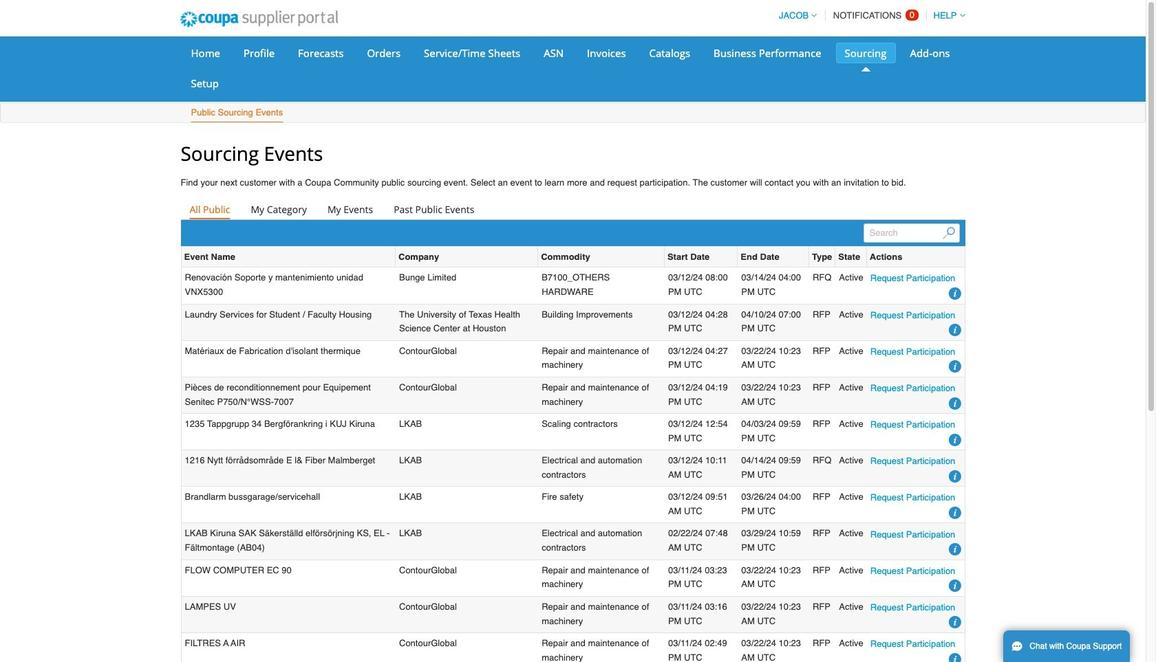 Task type: vqa. For each thing, say whether or not it's contained in the screenshot.
Search text field
yes



Task type: locate. For each thing, give the bounding box(es) containing it.
tab list
[[181, 201, 966, 220]]

search image
[[943, 227, 956, 239]]

Search text field
[[864, 224, 960, 243]]

coupa supplier portal image
[[170, 2, 348, 36]]

navigation
[[773, 2, 966, 29]]



